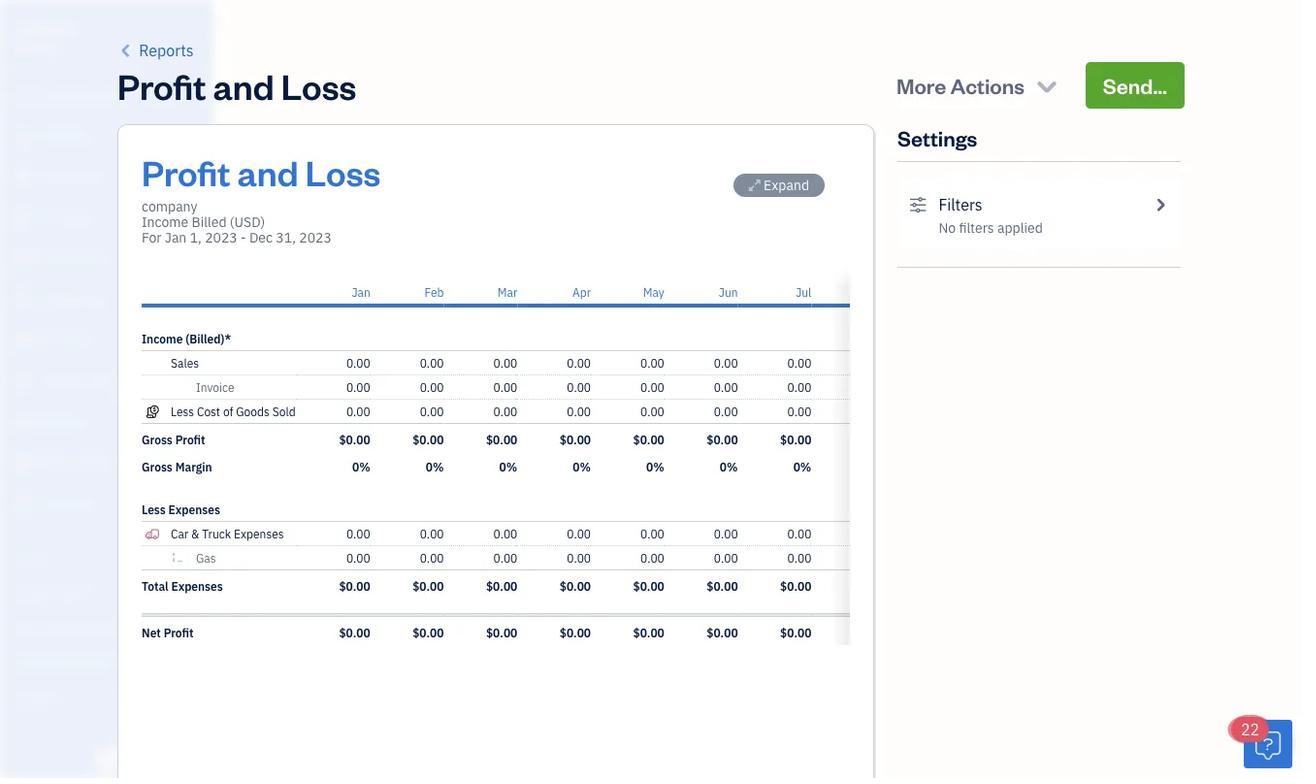 Task type: locate. For each thing, give the bounding box(es) containing it.
less down category "icon"
[[171, 404, 194, 419]]

0 vertical spatial company
[[16, 18, 76, 36]]

expenses right truck
[[234, 526, 284, 541]]

jan left the feb
[[352, 284, 370, 300]]

expand image
[[749, 178, 760, 193]]

profit
[[117, 62, 206, 108], [142, 148, 230, 195], [175, 432, 205, 447], [164, 625, 194, 640]]

net
[[142, 625, 161, 640]]

bank connections
[[15, 654, 114, 670]]

actions
[[950, 71, 1025, 99]]

2023 left - at the top of the page
[[205, 228, 237, 246]]

bank
[[15, 654, 42, 670]]

income
[[142, 213, 188, 231], [142, 331, 183, 346]]

0 horizontal spatial less
[[142, 502, 166, 517]]

4 0% from the left
[[573, 459, 591, 474]]

0 vertical spatial gross
[[142, 432, 173, 447]]

2 gross from the top
[[142, 459, 173, 474]]

expenses up &
[[168, 502, 220, 517]]

gas
[[196, 550, 216, 566]]

$0.00
[[339, 432, 370, 447], [413, 432, 444, 447], [486, 432, 517, 447], [560, 432, 591, 447], [633, 432, 664, 447], [707, 432, 738, 447], [780, 432, 811, 447], [854, 432, 885, 447], [339, 578, 370, 594], [413, 578, 444, 594], [486, 578, 517, 594], [560, 578, 591, 594], [633, 578, 664, 594], [707, 578, 738, 594], [780, 578, 811, 594], [854, 578, 885, 594], [339, 625, 370, 640], [413, 625, 444, 640], [486, 625, 517, 640], [560, 625, 591, 640], [633, 625, 664, 640], [707, 625, 738, 640], [780, 625, 811, 640], [854, 625, 885, 640]]

1 vertical spatial company
[[142, 197, 197, 215]]

1 horizontal spatial jan
[[352, 284, 370, 300]]

3 0% from the left
[[499, 459, 517, 474]]

expenses for less expenses
[[168, 502, 220, 517]]

1 gross from the top
[[142, 432, 173, 447]]

cost
[[197, 404, 220, 419]]

less for less expenses
[[142, 502, 166, 517]]

and right reports button
[[213, 62, 274, 108]]

filters
[[959, 219, 994, 237]]

1 vertical spatial jan
[[352, 284, 370, 300]]

gross margin
[[142, 459, 212, 474]]

and inside main element
[[47, 619, 68, 635]]

and up (usd)
[[237, 148, 298, 195]]

0 vertical spatial and
[[213, 62, 274, 108]]

0%
[[352, 459, 370, 474], [426, 459, 444, 474], [499, 459, 517, 474], [573, 459, 591, 474], [646, 459, 664, 474], [720, 459, 738, 474], [793, 459, 811, 474], [867, 459, 885, 474]]

and for profit and loss
[[213, 62, 274, 108]]

1 vertical spatial gross
[[142, 459, 173, 474]]

car
[[171, 526, 188, 541]]

2023 right 31,
[[299, 228, 332, 246]]

settings down more
[[897, 124, 977, 151]]

0 vertical spatial income
[[142, 213, 188, 231]]

expenses down gas
[[171, 578, 223, 594]]

client image
[[13, 127, 36, 147]]

22 button
[[1231, 717, 1292, 768]]

income up sales
[[142, 331, 183, 346]]

income inside profit and loss company income billed (usd) for jan 1, 2023 - dec 31, 2023
[[142, 213, 188, 231]]

feb
[[425, 284, 444, 300]]

chevrondown image
[[1034, 72, 1060, 99]]

gross down gross profit
[[142, 459, 173, 474]]

money image
[[13, 412, 36, 432]]

chevronright image
[[1151, 193, 1169, 216]]

gross profit
[[142, 432, 205, 447]]

1 horizontal spatial 2023
[[299, 228, 332, 246]]

loss inside profit and loss company income billed (usd) for jan 1, 2023 - dec 31, 2023
[[305, 148, 381, 195]]

invoice
[[196, 379, 234, 395]]

0 vertical spatial expenses
[[168, 502, 220, 517]]

income left 1,
[[142, 213, 188, 231]]

1 income from the top
[[142, 213, 188, 231]]

and
[[213, 62, 274, 108], [237, 148, 298, 195], [47, 619, 68, 635]]

2 2023 from the left
[[299, 228, 332, 246]]

aug
[[865, 284, 885, 300]]

2023
[[205, 228, 237, 246], [299, 228, 332, 246]]

jan left 1,
[[165, 228, 187, 246]]

1 horizontal spatial settings
[[897, 124, 977, 151]]

total
[[142, 578, 168, 594]]

1 horizontal spatial company
[[142, 197, 197, 215]]

billed
[[192, 213, 227, 231]]

0 vertical spatial jan
[[165, 228, 187, 246]]

company up for
[[142, 197, 197, 215]]

less cost of goods sold
[[171, 404, 296, 419]]

more actions button
[[879, 62, 1078, 109]]

company inside profit and loss company income billed (usd) for jan 1, 2023 - dec 31, 2023
[[142, 197, 197, 215]]

0 vertical spatial less
[[171, 404, 194, 419]]

settings down bank
[[15, 690, 59, 706]]

1 vertical spatial income
[[142, 331, 183, 346]]

settings inside settings link
[[15, 690, 59, 706]]

reports button
[[117, 39, 194, 62]]

team
[[15, 583, 45, 599]]

and inside profit and loss company income billed (usd) for jan 1, 2023 - dec 31, 2023
[[237, 148, 298, 195]]

0 vertical spatial settings
[[897, 124, 977, 151]]

chart image
[[13, 453, 36, 473]]

2 vertical spatial and
[[47, 619, 68, 635]]

1 vertical spatial and
[[237, 148, 298, 195]]

1 vertical spatial settings
[[15, 690, 59, 706]]

more
[[896, 71, 946, 99]]

0 horizontal spatial 2023
[[205, 228, 237, 246]]

no
[[939, 219, 956, 237]]

sales
[[171, 355, 199, 371]]

settings image
[[909, 193, 927, 216]]

loss
[[281, 62, 356, 108], [305, 148, 381, 195]]

settings link
[[5, 682, 208, 716]]

company owner
[[16, 18, 76, 54]]

team members link
[[5, 574, 208, 608]]

less for less cost of goods sold
[[171, 404, 194, 419]]

profit inside profit and loss company income billed (usd) for jan 1, 2023 - dec 31, 2023
[[142, 148, 230, 195]]

0 vertical spatial loss
[[281, 62, 356, 108]]

(usd)
[[230, 213, 265, 231]]

members
[[48, 583, 99, 599]]

0 horizontal spatial company
[[16, 18, 76, 36]]

1 vertical spatial loss
[[305, 148, 381, 195]]

and right items
[[47, 619, 68, 635]]

expenses
[[168, 502, 220, 517], [234, 526, 284, 541], [171, 578, 223, 594]]

&
[[191, 526, 199, 541]]

gross
[[142, 432, 173, 447], [142, 459, 173, 474]]

resource center badge image
[[1244, 720, 1292, 768]]

0 horizontal spatial settings
[[15, 690, 59, 706]]

timer image
[[13, 372, 36, 391]]

reports
[[139, 40, 194, 61]]

profit up billed
[[142, 148, 230, 195]]

1 vertical spatial less
[[142, 502, 166, 517]]

0 horizontal spatial jan
[[165, 228, 187, 246]]

services
[[70, 619, 117, 635]]

team members
[[15, 583, 99, 599]]

apps
[[15, 547, 43, 563]]

settings
[[897, 124, 977, 151], [15, 690, 59, 706]]

1 horizontal spatial less
[[171, 404, 194, 419]]

jan
[[165, 228, 187, 246], [352, 284, 370, 300]]

2 vertical spatial expenses
[[171, 578, 223, 594]]

company
[[16, 18, 76, 36], [142, 197, 197, 215]]

items and services
[[15, 619, 117, 635]]

car & truck expenses
[[171, 526, 284, 541]]

loss for profit and loss company income billed (usd) for jan 1, 2023 - dec 31, 2023
[[305, 148, 381, 195]]

jan inside profit and loss company income billed (usd) for jan 1, 2023 - dec 31, 2023
[[165, 228, 187, 246]]

gross up gross margin
[[142, 432, 173, 447]]

less
[[171, 404, 194, 419], [142, 502, 166, 517]]

less down gross margin
[[142, 502, 166, 517]]

company up owner
[[16, 18, 76, 36]]

0.00
[[346, 355, 370, 371], [420, 355, 444, 371], [493, 355, 517, 371], [567, 355, 591, 371], [640, 355, 664, 371], [714, 355, 738, 371], [787, 355, 811, 371], [861, 355, 885, 371], [346, 379, 370, 395], [420, 379, 444, 395], [493, 379, 517, 395], [567, 379, 591, 395], [640, 379, 664, 395], [714, 379, 738, 395], [787, 379, 811, 395], [861, 379, 885, 395], [346, 404, 370, 419], [420, 404, 444, 419], [493, 404, 517, 419], [567, 404, 591, 419], [640, 404, 664, 419], [714, 404, 738, 419], [787, 404, 811, 419], [861, 404, 885, 419], [346, 526, 370, 541], [420, 526, 444, 541], [493, 526, 517, 541], [567, 526, 591, 541], [640, 526, 664, 541], [714, 526, 738, 541], [787, 526, 811, 541], [861, 526, 885, 541], [346, 550, 370, 566], [420, 550, 444, 566], [493, 550, 517, 566], [567, 550, 591, 566], [640, 550, 664, 566], [714, 550, 738, 566], [787, 550, 811, 566], [861, 550, 885, 566]]

6 0% from the left
[[720, 459, 738, 474]]

and for profit and loss company income billed (usd) for jan 1, 2023 - dec 31, 2023
[[237, 148, 298, 195]]



Task type: vqa. For each thing, say whether or not it's contained in the screenshot.
Nelson
no



Task type: describe. For each thing, give the bounding box(es) containing it.
applied
[[997, 219, 1043, 237]]

profit right net
[[164, 625, 194, 640]]

-
[[241, 228, 246, 246]]

1,
[[190, 228, 202, 246]]

profit up margin
[[175, 432, 205, 447]]

payment image
[[13, 249, 36, 269]]

expand button
[[733, 174, 825, 197]]

send… button
[[1086, 62, 1185, 109]]

profit down reports
[[117, 62, 206, 108]]

freshbooks image
[[91, 747, 122, 770]]

jul
[[796, 284, 811, 300]]

1 2023 from the left
[[205, 228, 237, 246]]

5 0% from the left
[[646, 459, 664, 474]]

2 0% from the left
[[426, 459, 444, 474]]

income (billed)*
[[142, 331, 231, 346]]

expand
[[764, 176, 809, 194]]

apr
[[572, 284, 591, 300]]

sold
[[272, 404, 296, 419]]

jun
[[719, 284, 738, 300]]

loss for profit and loss
[[281, 62, 356, 108]]

filters
[[939, 195, 983, 215]]

less expenses
[[142, 502, 220, 517]]

chevronleft image
[[117, 39, 135, 62]]

company inside main element
[[16, 18, 76, 36]]

total expenses
[[142, 578, 223, 594]]

7 0% from the left
[[793, 459, 811, 474]]

more actions
[[896, 71, 1025, 99]]

22
[[1241, 719, 1260, 740]]

dec
[[249, 228, 273, 246]]

send…
[[1103, 71, 1167, 99]]

main element
[[0, 0, 262, 778]]

expenses for total expenses
[[171, 578, 223, 594]]

for
[[142, 228, 162, 246]]

category image
[[167, 379, 188, 395]]

profit and loss company income billed (usd) for jan 1, 2023 - dec 31, 2023
[[142, 148, 381, 246]]

of
[[223, 404, 233, 419]]

project image
[[13, 331, 36, 350]]

invoice image
[[13, 209, 36, 228]]

2 income from the top
[[142, 331, 183, 346]]

gross for gross profit
[[142, 432, 173, 447]]

dashboard image
[[13, 86, 36, 106]]

truck
[[202, 526, 231, 541]]

owner
[[16, 38, 54, 54]]

mar
[[497, 284, 517, 300]]

items and services link
[[5, 610, 208, 644]]

net profit
[[142, 625, 194, 640]]

gross for gross margin
[[142, 459, 173, 474]]

31,
[[276, 228, 296, 246]]

report image
[[13, 494, 36, 513]]

1 0% from the left
[[352, 459, 370, 474]]

margin
[[175, 459, 212, 474]]

goods
[[236, 404, 270, 419]]

and for items and services
[[47, 619, 68, 635]]

expense image
[[13, 290, 36, 310]]

apps link
[[5, 538, 208, 572]]

estimate image
[[13, 168, 36, 187]]

may
[[643, 284, 664, 300]]

profit and loss
[[117, 62, 356, 108]]

items
[[15, 619, 45, 635]]

8 0% from the left
[[867, 459, 885, 474]]

connections
[[45, 654, 114, 670]]

no filters applied
[[939, 219, 1043, 237]]

1 vertical spatial expenses
[[234, 526, 284, 541]]

bank connections link
[[5, 646, 208, 680]]

(billed)*
[[185, 331, 231, 346]]



